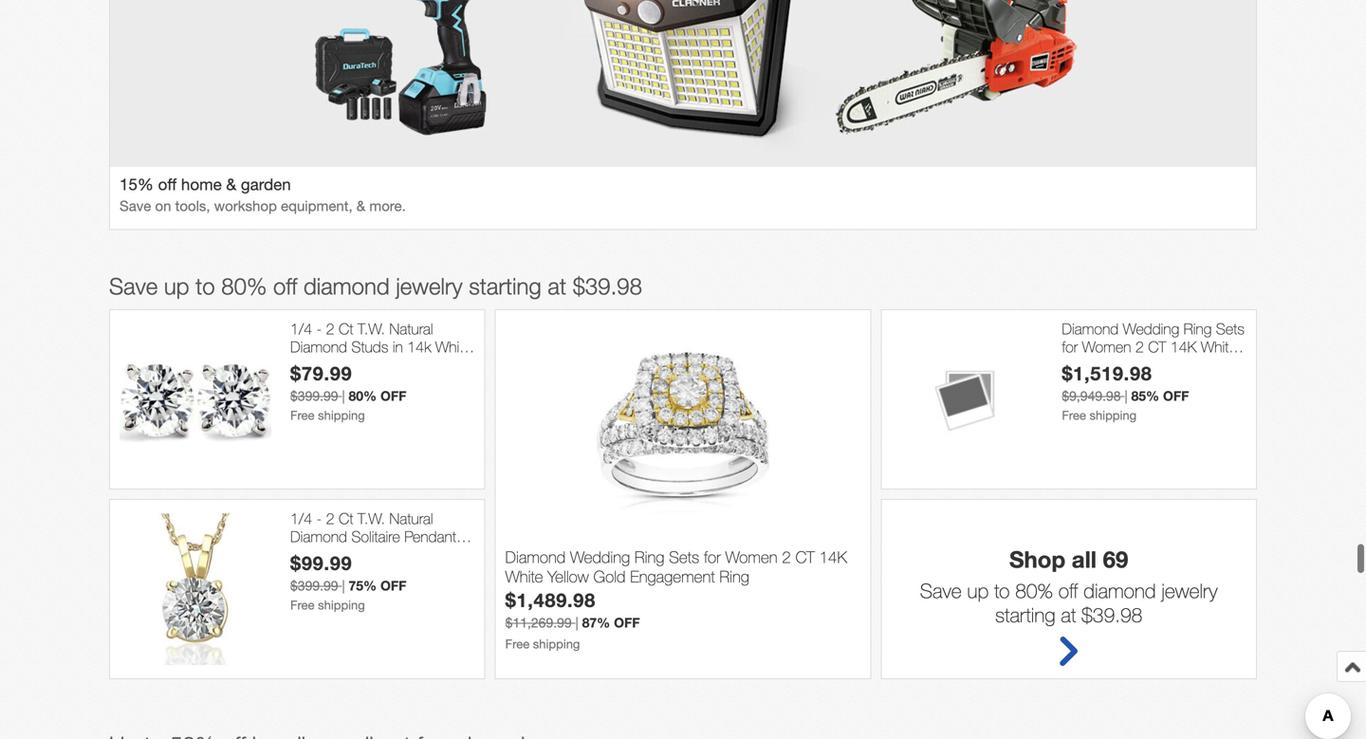 Task type: describe. For each thing, give the bounding box(es) containing it.
white inside 1/4 - 2 ct t.w. natural diamond studs in 14k white or yellow gold
[[436, 338, 471, 356]]

$99.99
[[290, 552, 352, 575]]

| for $99.99
[[342, 578, 345, 594]]

15%
[[120, 175, 154, 194]]

$1,489.98
[[506, 589, 596, 612]]

14k for engagement
[[820, 548, 848, 567]]

studs
[[352, 338, 389, 356]]

$39.98 inside shop all 69 save up to 80% off diamond jewelry starting at $39.98
[[1082, 603, 1143, 627]]

$99.99 $399.99 | 75% off free shipping
[[290, 552, 407, 612]]

garden
[[241, 175, 291, 194]]

white inside diamond wedding ring sets for women 2 ct 14k white gold engagement bridal ring
[[1202, 338, 1237, 356]]

0 vertical spatial diamond
[[304, 273, 390, 299]]

save inside 15% off home & garden save on tools, workshop equipment, & more.
[[120, 197, 151, 214]]

at inside shop all 69 save up to 80% off diamond jewelry starting at $39.98
[[1062, 603, 1077, 627]]

$399.99 for $79.99
[[290, 388, 338, 404]]

shop
[[1010, 546, 1066, 573]]

yellow inside 1/4 - 2 ct t.w. natural diamond studs in 14k white or yellow gold
[[307, 356, 346, 374]]

diamond wedding ring sets for women 2 ct 14k white gold engagement bridal ring link
[[1062, 320, 1247, 392]]

in inside 1/4 - 2 ct t.w. natural diamond studs in 14k white or yellow gold
[[393, 338, 403, 356]]

2 inside 1/4 - 2 ct t.w. natural diamond studs in 14k white or yellow gold
[[326, 320, 335, 338]]

gold inside the diamond wedding ring sets for women 2 ct 14k white yellow gold engagement ring $1,489.98 $11,269.99 | 87% off free shipping
[[594, 567, 626, 586]]

t.w. for $99.99
[[358, 510, 385, 528]]

women for engagement
[[726, 548, 778, 567]]

off down the equipment,
[[273, 273, 297, 299]]

2 inside the diamond wedding ring sets for women 2 ct 14k white yellow gold engagement ring $1,489.98 $11,269.99 | 87% off free shipping
[[782, 548, 791, 567]]

75%
[[349, 578, 377, 594]]

more.
[[370, 197, 406, 214]]

2 inside the 1/4 - 2 ct t.w. natural diamond solitaire pendant in 14k white or yellow gold
[[326, 510, 335, 528]]

diamond inside 1/4 - 2 ct t.w. natural diamond studs in 14k white or yellow gold
[[290, 338, 347, 356]]

0 horizontal spatial starting
[[469, 273, 542, 299]]

for for gold
[[704, 548, 721, 567]]

1 vertical spatial save
[[109, 273, 158, 299]]

wedding for engagement
[[1123, 320, 1180, 338]]

off inside shop all 69 save up to 80% off diamond jewelry starting at $39.98
[[1059, 579, 1079, 603]]

ct for bridal
[[1149, 338, 1167, 356]]

women for bridal
[[1083, 338, 1132, 356]]

up inside shop all 69 save up to 80% off diamond jewelry starting at $39.98
[[968, 579, 989, 603]]

1/4 for $79.99
[[290, 320, 312, 338]]

save up to 80% off diamond jewelry starting at $39.98
[[109, 273, 643, 299]]

all
[[1072, 546, 1097, 573]]

| for $1,519.98
[[1125, 388, 1128, 404]]

shipping for $1,519.98
[[1090, 408, 1137, 423]]

on
[[155, 197, 171, 214]]

$79.99
[[290, 362, 352, 385]]

$1,519.98
[[1062, 362, 1153, 385]]

0 horizontal spatial at
[[548, 273, 567, 299]]

diamond wedding ring sets for women 2 ct 14k white yellow gold engagement ring $1,489.98 $11,269.99 | 87% off free shipping
[[506, 548, 848, 651]]

80% for to
[[221, 273, 267, 299]]

off inside $99.99 $399.99 | 75% off free shipping
[[381, 578, 407, 594]]

$399.99 for $99.99
[[290, 578, 338, 594]]

$9,949.98
[[1062, 388, 1122, 404]]

0 vertical spatial &
[[226, 175, 236, 194]]

0 vertical spatial jewelry
[[396, 273, 463, 299]]

diamond inside the diamond wedding ring sets for women 2 ct 14k white yellow gold engagement ring $1,489.98 $11,269.99 | 87% off free shipping
[[506, 548, 566, 567]]

pendant
[[405, 528, 457, 546]]

1/4 - 2 ct t.w. natural diamond studs in 14k white or yellow gold link
[[290, 320, 475, 374]]

$11,269.99
[[506, 615, 572, 630]]

1/4 - 2 ct t.w. natural diamond solitaire pendant in 14k white or yellow gold link
[[290, 510, 475, 564]]

shipping for $99.99
[[318, 598, 365, 612]]

14k inside the 1/4 - 2 ct t.w. natural diamond solitaire pendant in 14k white or yellow gold
[[290, 546, 314, 564]]

yellow inside the 1/4 - 2 ct t.w. natural diamond solitaire pendant in 14k white or yellow gold
[[375, 546, 414, 564]]



Task type: vqa. For each thing, say whether or not it's contained in the screenshot.
the bottom the Great Product, Fast Shipment. Would buy again. A+++
no



Task type: locate. For each thing, give the bounding box(es) containing it.
1 horizontal spatial or
[[358, 546, 371, 564]]

sets inside diamond wedding ring sets for women 2 ct 14k white gold engagement bridal ring
[[1217, 320, 1245, 338]]

- inside 1/4 - 2 ct t.w. natural diamond studs in 14k white or yellow gold
[[317, 320, 322, 338]]

1 vertical spatial 80%
[[349, 388, 377, 404]]

1 horizontal spatial ct
[[1149, 338, 1167, 356]]

diamond wedding ring sets for women 2 ct 14k white gold engagement bridal ring
[[1062, 320, 1245, 392]]

t.w. up solitaire
[[358, 510, 385, 528]]

2 horizontal spatial yellow
[[548, 567, 589, 586]]

home
[[181, 175, 222, 194]]

1 vertical spatial diamond
[[1084, 579, 1157, 603]]

ct inside the 1/4 - 2 ct t.w. natural diamond solitaire pendant in 14k white or yellow gold
[[339, 510, 353, 528]]

14k for bridal
[[1171, 338, 1197, 356]]

1 horizontal spatial at
[[1062, 603, 1077, 627]]

diamond up $1,519.98 at right
[[1062, 320, 1119, 338]]

wedding for gold
[[570, 548, 630, 567]]

solitaire
[[352, 528, 400, 546]]

t.w. inside 1/4 - 2 ct t.w. natural diamond studs in 14k white or yellow gold
[[358, 320, 385, 338]]

- up $79.99
[[317, 320, 322, 338]]

engagement inside the diamond wedding ring sets for women 2 ct 14k white yellow gold engagement ring $1,489.98 $11,269.99 | 87% off free shipping
[[630, 567, 715, 586]]

0 horizontal spatial to
[[196, 273, 215, 299]]

- for $79.99
[[317, 320, 322, 338]]

& up workshop
[[226, 175, 236, 194]]

shipping down 75%
[[318, 598, 365, 612]]

14k
[[1171, 338, 1197, 356], [820, 548, 848, 567]]

engagement
[[1097, 356, 1177, 374], [630, 567, 715, 586]]

0 horizontal spatial &
[[226, 175, 236, 194]]

diamond wedding ring sets for women 2 ct 14k white yellow gold engagement ring link
[[506, 548, 861, 589]]

shipping inside $79.99 $399.99 | 80% off free shipping
[[318, 408, 365, 423]]

off down 1/4 - 2 ct t.w. natural diamond studs in 14k white or yellow gold link
[[381, 388, 407, 404]]

1 vertical spatial at
[[1062, 603, 1077, 627]]

diamond
[[304, 273, 390, 299], [1084, 579, 1157, 603]]

1/4
[[290, 320, 312, 338], [290, 510, 312, 528]]

1 vertical spatial 14k
[[290, 546, 314, 564]]

1 horizontal spatial to
[[995, 579, 1010, 603]]

1 vertical spatial engagement
[[630, 567, 715, 586]]

0 horizontal spatial women
[[726, 548, 778, 567]]

-
[[317, 320, 322, 338], [317, 510, 322, 528]]

off inside 15% off home & garden save on tools, workshop equipment, & more.
[[158, 175, 177, 194]]

1 horizontal spatial diamond
[[1084, 579, 1157, 603]]

| left 85%
[[1125, 388, 1128, 404]]

up
[[164, 273, 189, 299], [968, 579, 989, 603]]

1 horizontal spatial 14k
[[1171, 338, 1197, 356]]

0 horizontal spatial 14k
[[290, 546, 314, 564]]

jewelry
[[396, 273, 463, 299], [1162, 579, 1218, 603]]

off up on
[[158, 175, 177, 194]]

shipping for $79.99
[[318, 408, 365, 423]]

|
[[342, 388, 345, 404], [1125, 388, 1128, 404], [342, 578, 345, 594], [576, 615, 579, 630]]

1/4 inside the 1/4 - 2 ct t.w. natural diamond solitaire pendant in 14k white or yellow gold
[[290, 510, 312, 528]]

free down $99.99
[[290, 598, 315, 612]]

off
[[158, 175, 177, 194], [273, 273, 297, 299], [381, 388, 407, 404], [1164, 388, 1190, 404], [381, 578, 407, 594], [1059, 579, 1079, 603], [614, 615, 640, 630]]

diamond up $99.99
[[290, 528, 347, 546]]

off inside the diamond wedding ring sets for women 2 ct 14k white yellow gold engagement ring $1,489.98 $11,269.99 | 87% off free shipping
[[614, 615, 640, 630]]

off right 75%
[[381, 578, 407, 594]]

14k inside the diamond wedding ring sets for women 2 ct 14k white yellow gold engagement ring $1,489.98 $11,269.99 | 87% off free shipping
[[820, 548, 848, 567]]

in right "studs" at the left
[[393, 338, 403, 356]]

for for engagement
[[1062, 338, 1078, 356]]

t.w. inside the 1/4 - 2 ct t.w. natural diamond solitaire pendant in 14k white or yellow gold
[[358, 510, 385, 528]]

t.w. for $79.99
[[358, 320, 385, 338]]

natural inside the 1/4 - 2 ct t.w. natural diamond solitaire pendant in 14k white or yellow gold
[[390, 510, 433, 528]]

| down $79.99
[[342, 388, 345, 404]]

0 vertical spatial 14k
[[1171, 338, 1197, 356]]

or
[[290, 356, 303, 374], [358, 546, 371, 564]]

85%
[[1132, 388, 1160, 404]]

0 vertical spatial yellow
[[307, 356, 346, 374]]

gold up 87%
[[594, 567, 626, 586]]

0 horizontal spatial for
[[704, 548, 721, 567]]

free inside $99.99 $399.99 | 75% off free shipping
[[290, 598, 315, 612]]

in
[[393, 338, 403, 356], [461, 528, 471, 546]]

free down $11,269.99
[[506, 637, 530, 651]]

1 horizontal spatial wedding
[[1123, 320, 1180, 338]]

1 horizontal spatial jewelry
[[1162, 579, 1218, 603]]

natural up pendant
[[390, 510, 433, 528]]

off inside $79.99 $399.99 | 80% off free shipping
[[381, 388, 407, 404]]

to down tools,
[[196, 273, 215, 299]]

women
[[1083, 338, 1132, 356], [726, 548, 778, 567]]

& left more.
[[357, 197, 366, 214]]

2
[[326, 320, 335, 338], [1136, 338, 1145, 356], [326, 510, 335, 528], [782, 548, 791, 567]]

0 vertical spatial or
[[290, 356, 303, 374]]

shipping inside $99.99 $399.99 | 75% off free shipping
[[318, 598, 365, 612]]

15% off home & garden save on tools, workshop equipment, & more.
[[120, 175, 406, 214]]

t.w.
[[358, 320, 385, 338], [358, 510, 385, 528]]

0 horizontal spatial yellow
[[307, 356, 346, 374]]

1 horizontal spatial sets
[[1217, 320, 1245, 338]]

1 horizontal spatial for
[[1062, 338, 1078, 356]]

1 vertical spatial ct
[[796, 548, 815, 567]]

1 vertical spatial to
[[995, 579, 1010, 603]]

white right "studs" at the left
[[436, 338, 471, 356]]

0 vertical spatial starting
[[469, 273, 542, 299]]

1 vertical spatial jewelry
[[1162, 579, 1218, 603]]

white up bridal
[[1202, 338, 1237, 356]]

2 vertical spatial yellow
[[548, 567, 589, 586]]

14k inside 1/4 - 2 ct t.w. natural diamond studs in 14k white or yellow gold
[[407, 338, 431, 356]]

sets
[[1217, 320, 1245, 338], [669, 548, 700, 567]]

0 horizontal spatial up
[[164, 273, 189, 299]]

| inside $1,519.98 $9,949.98 | 85% off free shipping
[[1125, 388, 1128, 404]]

$399.99 inside $99.99 $399.99 | 75% off free shipping
[[290, 578, 338, 594]]

0 vertical spatial 80%
[[221, 273, 267, 299]]

| left 87%
[[576, 615, 579, 630]]

0 vertical spatial $399.99
[[290, 388, 338, 404]]

save
[[120, 197, 151, 214], [109, 273, 158, 299], [920, 579, 962, 603]]

80% inside shop all 69 save up to 80% off diamond jewelry starting at $39.98
[[1016, 579, 1053, 603]]

white
[[436, 338, 471, 356], [1202, 338, 1237, 356], [319, 546, 354, 564], [506, 567, 543, 586]]

for inside diamond wedding ring sets for women 2 ct 14k white gold engagement bridal ring
[[1062, 338, 1078, 356]]

1 vertical spatial starting
[[996, 603, 1056, 627]]

save inside shop all 69 save up to 80% off diamond jewelry starting at $39.98
[[920, 579, 962, 603]]

shipping inside the diamond wedding ring sets for women 2 ct 14k white yellow gold engagement ring $1,489.98 $11,269.99 | 87% off free shipping
[[533, 637, 580, 651]]

69
[[1104, 546, 1129, 573]]

off right 85%
[[1164, 388, 1190, 404]]

1 horizontal spatial 14k
[[407, 338, 431, 356]]

1 vertical spatial t.w.
[[358, 510, 385, 528]]

2 t.w. from the top
[[358, 510, 385, 528]]

&
[[226, 175, 236, 194], [357, 197, 366, 214]]

0 vertical spatial women
[[1083, 338, 1132, 356]]

| left 75%
[[342, 578, 345, 594]]

diamond
[[1062, 320, 1119, 338], [290, 338, 347, 356], [290, 528, 347, 546], [506, 548, 566, 567]]

0 horizontal spatial 14k
[[820, 548, 848, 567]]

0 horizontal spatial or
[[290, 356, 303, 374]]

white inside the diamond wedding ring sets for women 2 ct 14k white yellow gold engagement ring $1,489.98 $11,269.99 | 87% off free shipping
[[506, 567, 543, 586]]

ct up solitaire
[[339, 510, 353, 528]]

1 horizontal spatial in
[[461, 528, 471, 546]]

free for $79.99
[[290, 408, 315, 423]]

1 $399.99 from the top
[[290, 388, 338, 404]]

0 vertical spatial 14k
[[407, 338, 431, 356]]

wedding inside diamond wedding ring sets for women 2 ct 14k white gold engagement bridal ring
[[1123, 320, 1180, 338]]

0 vertical spatial 1/4
[[290, 320, 312, 338]]

1 vertical spatial ct
[[339, 510, 353, 528]]

ct inside the diamond wedding ring sets for women 2 ct 14k white yellow gold engagement ring $1,489.98 $11,269.99 | 87% off free shipping
[[796, 548, 815, 567]]

shipping inside $1,519.98 $9,949.98 | 85% off free shipping
[[1090, 408, 1137, 423]]

gold
[[350, 356, 381, 374], [1062, 356, 1093, 374], [418, 546, 449, 564], [594, 567, 626, 586]]

2 horizontal spatial 80%
[[1016, 579, 1053, 603]]

diamond inside the 1/4 - 2 ct t.w. natural diamond solitaire pendant in 14k white or yellow gold
[[290, 528, 347, 546]]

women inside diamond wedding ring sets for women 2 ct 14k white gold engagement bridal ring
[[1083, 338, 1132, 356]]

1 horizontal spatial $39.98
[[1082, 603, 1143, 627]]

ct for $99.99
[[339, 510, 353, 528]]

| inside the diamond wedding ring sets for women 2 ct 14k white yellow gold engagement ring $1,489.98 $11,269.99 | 87% off free shipping
[[576, 615, 579, 630]]

t.w. up "studs" at the left
[[358, 320, 385, 338]]

jewelry inside shop all 69 save up to 80% off diamond jewelry starting at $39.98
[[1162, 579, 1218, 603]]

natural for $79.99
[[390, 320, 433, 338]]

1 t.w. from the top
[[358, 320, 385, 338]]

1 - from the top
[[317, 320, 322, 338]]

shipping down $11,269.99
[[533, 637, 580, 651]]

1 vertical spatial women
[[726, 548, 778, 567]]

ct for engagement
[[796, 548, 815, 567]]

equipment,
[[281, 197, 353, 214]]

1 ct from the top
[[339, 320, 353, 338]]

or inside 1/4 - 2 ct t.w. natural diamond studs in 14k white or yellow gold
[[290, 356, 303, 374]]

in inside the 1/4 - 2 ct t.w. natural diamond solitaire pendant in 14k white or yellow gold
[[461, 528, 471, 546]]

starting inside shop all 69 save up to 80% off diamond jewelry starting at $39.98
[[996, 603, 1056, 627]]

diamond inside diamond wedding ring sets for women 2 ct 14k white gold engagement bridal ring
[[1062, 320, 1119, 338]]

natural down save up to 80% off diamond jewelry starting at $39.98
[[390, 320, 433, 338]]

0 vertical spatial to
[[196, 273, 215, 299]]

80% down $79.99
[[349, 388, 377, 404]]

1 horizontal spatial women
[[1083, 338, 1132, 356]]

2 inside diamond wedding ring sets for women 2 ct 14k white gold engagement bridal ring
[[1136, 338, 1145, 356]]

1/4 up $99.99
[[290, 510, 312, 528]]

ct
[[339, 320, 353, 338], [339, 510, 353, 528]]

free inside the diamond wedding ring sets for women 2 ct 14k white yellow gold engagement ring $1,489.98 $11,269.99 | 87% off free shipping
[[506, 637, 530, 651]]

2 ct from the top
[[339, 510, 353, 528]]

sets for engagement
[[669, 548, 700, 567]]

0 horizontal spatial diamond
[[304, 273, 390, 299]]

1 vertical spatial wedding
[[570, 548, 630, 567]]

1 vertical spatial for
[[704, 548, 721, 567]]

sets for bridal
[[1217, 320, 1245, 338]]

1 natural from the top
[[390, 320, 433, 338]]

to
[[196, 273, 215, 299], [995, 579, 1010, 603]]

1 vertical spatial in
[[461, 528, 471, 546]]

1 vertical spatial sets
[[669, 548, 700, 567]]

ct for $79.99
[[339, 320, 353, 338]]

off down "all" in the bottom right of the page
[[1059, 579, 1079, 603]]

2 vertical spatial save
[[920, 579, 962, 603]]

diamond down 69
[[1084, 579, 1157, 603]]

1 vertical spatial natural
[[390, 510, 433, 528]]

1 vertical spatial $39.98
[[1082, 603, 1143, 627]]

white up $1,489.98 on the bottom left of the page
[[506, 567, 543, 586]]

1/4 - 2 ct t.w. natural diamond studs in 14k white or yellow gold
[[290, 320, 471, 374]]

$79.99 $399.99 | 80% off free shipping
[[290, 362, 407, 423]]

women inside the diamond wedding ring sets for women 2 ct 14k white yellow gold engagement ring $1,489.98 $11,269.99 | 87% off free shipping
[[726, 548, 778, 567]]

2 $399.99 from the top
[[290, 578, 338, 594]]

at
[[548, 273, 567, 299], [1062, 603, 1077, 627]]

0 vertical spatial ct
[[1149, 338, 1167, 356]]

1/4 inside 1/4 - 2 ct t.w. natural diamond studs in 14k white or yellow gold
[[290, 320, 312, 338]]

1 horizontal spatial yellow
[[375, 546, 414, 564]]

white up 75%
[[319, 546, 354, 564]]

0 vertical spatial $39.98
[[573, 273, 643, 299]]

0 vertical spatial for
[[1062, 338, 1078, 356]]

0 vertical spatial in
[[393, 338, 403, 356]]

free for $99.99
[[290, 598, 315, 612]]

0 horizontal spatial 80%
[[221, 273, 267, 299]]

free
[[290, 408, 315, 423], [1062, 408, 1087, 423], [290, 598, 315, 612], [506, 637, 530, 651]]

ct inside diamond wedding ring sets for women 2 ct 14k white gold engagement bridal ring
[[1149, 338, 1167, 356]]

- inside the 1/4 - 2 ct t.w. natural diamond solitaire pendant in 14k white or yellow gold
[[317, 510, 322, 528]]

$1,519.98 $9,949.98 | 85% off free shipping
[[1062, 362, 1190, 423]]

1 vertical spatial &
[[357, 197, 366, 214]]

0 vertical spatial wedding
[[1123, 320, 1180, 338]]

ct inside 1/4 - 2 ct t.w. natural diamond studs in 14k white or yellow gold
[[339, 320, 353, 338]]

0 horizontal spatial $39.98
[[573, 273, 643, 299]]

2 - from the top
[[317, 510, 322, 528]]

| inside $99.99 $399.99 | 75% off free shipping
[[342, 578, 345, 594]]

ring
[[1184, 320, 1212, 338], [1062, 374, 1091, 392], [635, 548, 665, 567], [720, 567, 750, 586]]

1 vertical spatial -
[[317, 510, 322, 528]]

0 vertical spatial t.w.
[[358, 320, 385, 338]]

free inside $1,519.98 $9,949.98 | 85% off free shipping
[[1062, 408, 1087, 423]]

shop all 69 save up to 80% off diamond jewelry starting at $39.98
[[920, 546, 1218, 627]]

$399.99
[[290, 388, 338, 404], [290, 578, 338, 594]]

0 vertical spatial ct
[[339, 320, 353, 338]]

1 horizontal spatial 80%
[[349, 388, 377, 404]]

- for $99.99
[[317, 510, 322, 528]]

1 horizontal spatial up
[[968, 579, 989, 603]]

to inside shop all 69 save up to 80% off diamond jewelry starting at $39.98
[[995, 579, 1010, 603]]

80% inside $79.99 $399.99 | 80% off free shipping
[[349, 388, 377, 404]]

shipping down $79.99
[[318, 408, 365, 423]]

diamond up "studs" at the left
[[304, 273, 390, 299]]

ct
[[1149, 338, 1167, 356], [796, 548, 815, 567]]

yellow inside the diamond wedding ring sets for women 2 ct 14k white yellow gold engagement ring $1,489.98 $11,269.99 | 87% off free shipping
[[548, 567, 589, 586]]

- up $99.99
[[317, 510, 322, 528]]

1/4 - 2 ct t.w. natural diamond solitaire pendant in 14k white or yellow gold
[[290, 510, 471, 564]]

1 vertical spatial 1/4
[[290, 510, 312, 528]]

to down shop
[[995, 579, 1010, 603]]

2 1/4 from the top
[[290, 510, 312, 528]]

wedding
[[1123, 320, 1180, 338], [570, 548, 630, 567]]

natural
[[390, 320, 433, 338], [390, 510, 433, 528]]

| for $79.99
[[342, 388, 345, 404]]

off inside $1,519.98 $9,949.98 | 85% off free shipping
[[1164, 388, 1190, 404]]

starting
[[469, 273, 542, 299], [996, 603, 1056, 627]]

gold down "studs" at the left
[[350, 356, 381, 374]]

engagement inside diamond wedding ring sets for women 2 ct 14k white gold engagement bridal ring
[[1097, 356, 1177, 374]]

87%
[[582, 615, 610, 630]]

gold up $9,949.98
[[1062, 356, 1093, 374]]

for
[[1062, 338, 1078, 356], [704, 548, 721, 567]]

0 horizontal spatial engagement
[[630, 567, 715, 586]]

1 horizontal spatial engagement
[[1097, 356, 1177, 374]]

wedding up 87%
[[570, 548, 630, 567]]

0 vertical spatial engagement
[[1097, 356, 1177, 374]]

off right 87%
[[614, 615, 640, 630]]

1 horizontal spatial &
[[357, 197, 366, 214]]

1 horizontal spatial starting
[[996, 603, 1056, 627]]

gold inside the 1/4 - 2 ct t.w. natural diamond solitaire pendant in 14k white or yellow gold
[[418, 546, 449, 564]]

80% for |
[[349, 388, 377, 404]]

ct up "studs" at the left
[[339, 320, 353, 338]]

free down $79.99
[[290, 408, 315, 423]]

$399.99 down $99.99
[[290, 578, 338, 594]]

1 vertical spatial $399.99
[[290, 578, 338, 594]]

gold inside 1/4 - 2 ct t.w. natural diamond studs in 14k white or yellow gold
[[350, 356, 381, 374]]

0 vertical spatial natural
[[390, 320, 433, 338]]

white inside the 1/4 - 2 ct t.w. natural diamond solitaire pendant in 14k white or yellow gold
[[319, 546, 354, 564]]

80% down workshop
[[221, 273, 267, 299]]

0 horizontal spatial in
[[393, 338, 403, 356]]

gold down pendant
[[418, 546, 449, 564]]

0 horizontal spatial sets
[[669, 548, 700, 567]]

14k
[[407, 338, 431, 356], [290, 546, 314, 564]]

tools,
[[175, 197, 210, 214]]

free inside $79.99 $399.99 | 80% off free shipping
[[290, 408, 315, 423]]

$39.98
[[573, 273, 643, 299], [1082, 603, 1143, 627]]

gold inside diamond wedding ring sets for women 2 ct 14k white gold engagement bridal ring
[[1062, 356, 1093, 374]]

or inside the 1/4 - 2 ct t.w. natural diamond solitaire pendant in 14k white or yellow gold
[[358, 546, 371, 564]]

in right pendant
[[461, 528, 471, 546]]

1 1/4 from the top
[[290, 320, 312, 338]]

1 vertical spatial or
[[358, 546, 371, 564]]

diamond inside shop all 69 save up to 80% off diamond jewelry starting at $39.98
[[1084, 579, 1157, 603]]

0 vertical spatial up
[[164, 273, 189, 299]]

diamond up $1,489.98 on the bottom left of the page
[[506, 548, 566, 567]]

0 horizontal spatial jewelry
[[396, 273, 463, 299]]

0 vertical spatial save
[[120, 197, 151, 214]]

for inside the diamond wedding ring sets for women 2 ct 14k white yellow gold engagement ring $1,489.98 $11,269.99 | 87% off free shipping
[[704, 548, 721, 567]]

$399.99 inside $79.99 $399.99 | 80% off free shipping
[[290, 388, 338, 404]]

2 vertical spatial 80%
[[1016, 579, 1053, 603]]

free for $1,519.98
[[1062, 408, 1087, 423]]

natural inside 1/4 - 2 ct t.w. natural diamond studs in 14k white or yellow gold
[[390, 320, 433, 338]]

14k inside diamond wedding ring sets for women 2 ct 14k white gold engagement bridal ring
[[1171, 338, 1197, 356]]

80% down shop
[[1016, 579, 1053, 603]]

1/4 up $79.99
[[290, 320, 312, 338]]

shipping
[[318, 408, 365, 423], [1090, 408, 1137, 423], [318, 598, 365, 612], [533, 637, 580, 651]]

0 horizontal spatial ct
[[796, 548, 815, 567]]

0 vertical spatial -
[[317, 320, 322, 338]]

0 vertical spatial at
[[548, 273, 567, 299]]

$399.99 down $79.99
[[290, 388, 338, 404]]

1 vertical spatial up
[[968, 579, 989, 603]]

sets inside the diamond wedding ring sets for women 2 ct 14k white yellow gold engagement ring $1,489.98 $11,269.99 | 87% off free shipping
[[669, 548, 700, 567]]

diamond up $79.99
[[290, 338, 347, 356]]

80%
[[221, 273, 267, 299], [349, 388, 377, 404], [1016, 579, 1053, 603]]

free down $9,949.98
[[1062, 408, 1087, 423]]

yellow
[[307, 356, 346, 374], [375, 546, 414, 564], [548, 567, 589, 586]]

natural for $99.99
[[390, 510, 433, 528]]

wedding inside the diamond wedding ring sets for women 2 ct 14k white yellow gold engagement ring $1,489.98 $11,269.99 | 87% off free shipping
[[570, 548, 630, 567]]

0 horizontal spatial wedding
[[570, 548, 630, 567]]

1/4 for $99.99
[[290, 510, 312, 528]]

| inside $79.99 $399.99 | 80% off free shipping
[[342, 388, 345, 404]]

1 vertical spatial 14k
[[820, 548, 848, 567]]

0 vertical spatial sets
[[1217, 320, 1245, 338]]

shipping down $9,949.98
[[1090, 408, 1137, 423]]

wedding up $1,519.98 at right
[[1123, 320, 1180, 338]]

2 natural from the top
[[390, 510, 433, 528]]

workshop
[[214, 197, 277, 214]]

bridal
[[1181, 356, 1216, 374]]

1 vertical spatial yellow
[[375, 546, 414, 564]]



